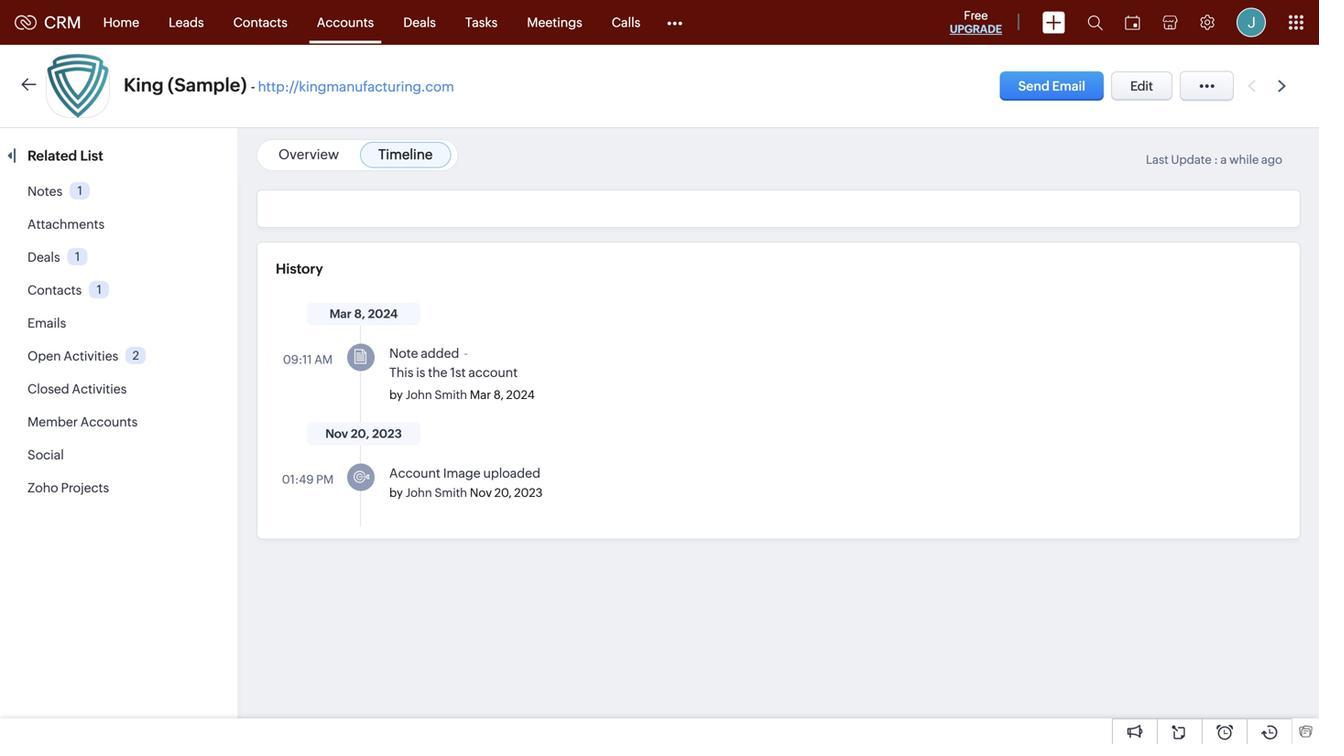 Task type: locate. For each thing, give the bounding box(es) containing it.
0 vertical spatial 20,
[[351, 427, 370, 441]]

1 vertical spatial contacts link
[[27, 283, 82, 298]]

contacts up king (sample) - http://kingmanufacturing.com
[[233, 15, 288, 30]]

profile element
[[1226, 0, 1277, 44]]

1 horizontal spatial contacts link
[[219, 0, 302, 44]]

accounts down the closed activities
[[80, 415, 138, 430]]

0 vertical spatial nov
[[325, 427, 348, 441]]

1 horizontal spatial mar
[[470, 388, 491, 402]]

01:49 pm
[[282, 473, 334, 487]]

0 vertical spatial mar
[[330, 307, 352, 321]]

nov down image
[[470, 486, 492, 500]]

0 horizontal spatial deals
[[27, 250, 60, 265]]

contacts link
[[219, 0, 302, 44], [27, 283, 82, 298]]

1 right "notes" link
[[77, 184, 82, 198]]

0 vertical spatial smith
[[435, 388, 467, 402]]

deals link
[[389, 0, 451, 44], [27, 250, 60, 265]]

john down is
[[406, 388, 432, 402]]

account image uploaded by john smith nov 20, 2023
[[389, 466, 543, 500]]

image
[[443, 466, 481, 481]]

meetings
[[527, 15, 582, 30]]

0 horizontal spatial contacts link
[[27, 283, 82, 298]]

smith
[[435, 388, 467, 402], [435, 486, 467, 500]]

activities
[[64, 349, 118, 364], [72, 382, 127, 397]]

notes link
[[27, 184, 62, 199]]

a
[[1221, 153, 1227, 167]]

0 vertical spatial contacts link
[[219, 0, 302, 44]]

account
[[389, 466, 441, 481]]

0 vertical spatial 2024
[[368, 307, 398, 321]]

- inside note added - this is the 1st account by john smith mar 8, 2024
[[464, 346, 468, 361]]

deals
[[403, 15, 436, 30], [27, 250, 60, 265]]

0 horizontal spatial contacts
[[27, 283, 82, 298]]

2024 up "note"
[[368, 307, 398, 321]]

- up 1st on the left
[[464, 346, 468, 361]]

0 horizontal spatial 8,
[[354, 307, 365, 321]]

john
[[406, 388, 432, 402], [406, 486, 432, 500]]

1 vertical spatial nov
[[470, 486, 492, 500]]

1 by from the top
[[389, 388, 403, 402]]

edit
[[1130, 79, 1153, 93]]

email
[[1052, 79, 1086, 93]]

edit button
[[1111, 71, 1173, 101]]

attachments
[[27, 217, 105, 232]]

deals down the attachments link
[[27, 250, 60, 265]]

2023 down uploaded
[[514, 486, 543, 500]]

20,
[[351, 427, 370, 441], [494, 486, 512, 500]]

1 vertical spatial accounts
[[80, 415, 138, 430]]

0 horizontal spatial -
[[251, 79, 255, 95]]

free
[[964, 9, 988, 22]]

am
[[315, 353, 333, 367]]

mar 8, 2024
[[330, 307, 398, 321]]

1 horizontal spatial nov
[[470, 486, 492, 500]]

added
[[421, 346, 459, 361]]

by
[[389, 388, 403, 402], [389, 486, 403, 500]]

2023 up account
[[372, 427, 402, 441]]

- inside king (sample) - http://kingmanufacturing.com
[[251, 79, 255, 95]]

activities up the closed activities
[[64, 349, 118, 364]]

1 up open activities
[[97, 283, 102, 297]]

zoho projects
[[27, 481, 109, 496]]

2024 inside note added - this is the 1st account by john smith mar 8, 2024
[[506, 388, 535, 402]]

1 for deals
[[75, 250, 80, 264]]

contacts
[[233, 15, 288, 30], [27, 283, 82, 298]]

1st
[[450, 366, 466, 380]]

2 john from the top
[[406, 486, 432, 500]]

0 horizontal spatial 2024
[[368, 307, 398, 321]]

0 vertical spatial by
[[389, 388, 403, 402]]

1 vertical spatial 2023
[[514, 486, 543, 500]]

last
[[1146, 153, 1169, 167]]

accounts up the http://kingmanufacturing.com
[[317, 15, 374, 30]]

leads
[[169, 15, 204, 30]]

1 vertical spatial deals
[[27, 250, 60, 265]]

closed activities link
[[27, 382, 127, 397]]

previous record image
[[1248, 80, 1256, 92]]

overview link
[[279, 147, 339, 163]]

nov
[[325, 427, 348, 441], [470, 486, 492, 500]]

create menu image
[[1043, 11, 1065, 33]]

1 vertical spatial activities
[[72, 382, 127, 397]]

contacts link up king (sample) - http://kingmanufacturing.com
[[219, 0, 302, 44]]

contacts up emails
[[27, 283, 82, 298]]

notes
[[27, 184, 62, 199]]

1 john from the top
[[406, 388, 432, 402]]

accounts link
[[302, 0, 389, 44]]

http://kingmanufacturing.com
[[258, 79, 454, 95]]

uploaded
[[483, 466, 540, 481]]

1 vertical spatial john
[[406, 486, 432, 500]]

by down this
[[389, 388, 403, 402]]

this
[[389, 366, 414, 380]]

1 vertical spatial 8,
[[494, 388, 504, 402]]

open activities link
[[27, 349, 118, 364]]

- right (sample)
[[251, 79, 255, 95]]

mar down account at the left of page
[[470, 388, 491, 402]]

nov up pm
[[325, 427, 348, 441]]

1 vertical spatial contacts
[[27, 283, 82, 298]]

member accounts link
[[27, 415, 138, 430]]

1 horizontal spatial 2024
[[506, 388, 535, 402]]

0 horizontal spatial nov
[[325, 427, 348, 441]]

0 vertical spatial deals
[[403, 15, 436, 30]]

update
[[1171, 153, 1212, 167]]

1 smith from the top
[[435, 388, 467, 402]]

while
[[1229, 153, 1259, 167]]

0 vertical spatial john
[[406, 388, 432, 402]]

1 for notes
[[77, 184, 82, 198]]

0 horizontal spatial 2023
[[372, 427, 402, 441]]

note
[[389, 346, 418, 361]]

0 horizontal spatial deals link
[[27, 250, 60, 265]]

1 vertical spatial by
[[389, 486, 403, 500]]

projects
[[61, 481, 109, 496]]

1 vertical spatial -
[[464, 346, 468, 361]]

2024
[[368, 307, 398, 321], [506, 388, 535, 402]]

profile image
[[1237, 8, 1266, 37]]

upgrade
[[950, 23, 1002, 35]]

0 horizontal spatial mar
[[330, 307, 352, 321]]

1 vertical spatial deals link
[[27, 250, 60, 265]]

0 vertical spatial 2023
[[372, 427, 402, 441]]

deals link left tasks
[[389, 0, 451, 44]]

1 vertical spatial 20,
[[494, 486, 512, 500]]

deals link down the attachments link
[[27, 250, 60, 265]]

1 for contacts
[[97, 283, 102, 297]]

member
[[27, 415, 78, 430]]

deals left tasks "link"
[[403, 15, 436, 30]]

list
[[80, 148, 103, 164]]

activities up member accounts link
[[72, 382, 127, 397]]

smith down image
[[435, 486, 467, 500]]

0 vertical spatial accounts
[[317, 15, 374, 30]]

1 vertical spatial 1
[[75, 250, 80, 264]]

1 horizontal spatial -
[[464, 346, 468, 361]]

mar up am
[[330, 307, 352, 321]]

send email
[[1018, 79, 1086, 93]]

01:49
[[282, 473, 314, 487]]

the
[[428, 366, 448, 380]]

calls link
[[597, 0, 655, 44]]

0 vertical spatial contacts
[[233, 15, 288, 30]]

timeline
[[378, 147, 433, 163]]

0 vertical spatial activities
[[64, 349, 118, 364]]

2 smith from the top
[[435, 486, 467, 500]]

0 vertical spatial deals link
[[389, 0, 451, 44]]

crm
[[44, 13, 81, 32]]

1 horizontal spatial deals link
[[389, 0, 451, 44]]

accounts
[[317, 15, 374, 30], [80, 415, 138, 430]]

-
[[251, 79, 255, 95], [464, 346, 468, 361]]

2023
[[372, 427, 402, 441], [514, 486, 543, 500]]

1 down the attachments link
[[75, 250, 80, 264]]

1 vertical spatial smith
[[435, 486, 467, 500]]

smith down 1st on the left
[[435, 388, 467, 402]]

0 vertical spatial 1
[[77, 184, 82, 198]]

activities for open activities
[[64, 349, 118, 364]]

mar
[[330, 307, 352, 321], [470, 388, 491, 402]]

1 horizontal spatial contacts
[[233, 15, 288, 30]]

by down account
[[389, 486, 403, 500]]

by inside note added - this is the 1st account by john smith mar 8, 2024
[[389, 388, 403, 402]]

0 vertical spatial -
[[251, 79, 255, 95]]

1 vertical spatial 2024
[[506, 388, 535, 402]]

john down account
[[406, 486, 432, 500]]

social link
[[27, 448, 64, 463]]

0 horizontal spatial accounts
[[80, 415, 138, 430]]

2023 inside the account image uploaded by john smith nov 20, 2023
[[514, 486, 543, 500]]

free upgrade
[[950, 9, 1002, 35]]

0 horizontal spatial 20,
[[351, 427, 370, 441]]

1 vertical spatial mar
[[470, 388, 491, 402]]

2024 down account at the left of page
[[506, 388, 535, 402]]

timeline link
[[378, 147, 433, 163]]

2 vertical spatial 1
[[97, 283, 102, 297]]

open
[[27, 349, 61, 364]]

:
[[1214, 153, 1218, 167]]

1 horizontal spatial 2023
[[514, 486, 543, 500]]

is
[[416, 366, 425, 380]]

1 horizontal spatial 8,
[[494, 388, 504, 402]]

last update : a while ago
[[1146, 153, 1283, 167]]

1 horizontal spatial 20,
[[494, 486, 512, 500]]

20, inside the account image uploaded by john smith nov 20, 2023
[[494, 486, 512, 500]]

zoho projects link
[[27, 481, 109, 496]]

history
[[276, 261, 323, 277]]

2 by from the top
[[389, 486, 403, 500]]

8,
[[354, 307, 365, 321], [494, 388, 504, 402]]

closed
[[27, 382, 69, 397]]

home
[[103, 15, 139, 30]]

1
[[77, 184, 82, 198], [75, 250, 80, 264], [97, 283, 102, 297]]

contacts link up emails
[[27, 283, 82, 298]]



Task type: describe. For each thing, give the bounding box(es) containing it.
note added - this is the 1st account by john smith mar 8, 2024
[[389, 346, 535, 402]]

next record image
[[1278, 80, 1290, 92]]

john inside the account image uploaded by john smith nov 20, 2023
[[406, 486, 432, 500]]

emails link
[[27, 316, 66, 331]]

home link
[[88, 0, 154, 44]]

nov 20, 2023
[[325, 427, 402, 441]]

overview
[[279, 147, 339, 163]]

mar inside note added - this is the 1st account by john smith mar 8, 2024
[[470, 388, 491, 402]]

- for added
[[464, 346, 468, 361]]

- for (sample)
[[251, 79, 255, 95]]

attachments link
[[27, 217, 105, 232]]

open activities
[[27, 349, 118, 364]]

send email button
[[1000, 71, 1104, 101]]

smith inside note added - this is the 1st account by john smith mar 8, 2024
[[435, 388, 467, 402]]

calendar image
[[1125, 15, 1141, 30]]

crm link
[[15, 13, 81, 32]]

logo image
[[15, 15, 37, 30]]

related
[[27, 148, 77, 164]]

zoho
[[27, 481, 58, 496]]

create menu element
[[1032, 0, 1076, 44]]

pm
[[316, 473, 334, 487]]

ago
[[1261, 153, 1283, 167]]

search image
[[1087, 15, 1103, 30]]

social
[[27, 448, 64, 463]]

related list
[[27, 148, 106, 164]]

smith inside the account image uploaded by john smith nov 20, 2023
[[435, 486, 467, 500]]

meetings link
[[512, 0, 597, 44]]

09:11 am
[[283, 353, 333, 367]]

tasks link
[[451, 0, 512, 44]]

calls
[[612, 15, 641, 30]]

09:11
[[283, 353, 312, 367]]

king
[[124, 75, 164, 96]]

http://kingmanufacturing.com link
[[258, 79, 454, 95]]

search element
[[1076, 0, 1114, 45]]

Other Modules field
[[655, 8, 695, 37]]

0 vertical spatial 8,
[[354, 307, 365, 321]]

tasks
[[465, 15, 498, 30]]

member accounts
[[27, 415, 138, 430]]

john inside note added - this is the 1st account by john smith mar 8, 2024
[[406, 388, 432, 402]]

2
[[132, 349, 139, 363]]

leads link
[[154, 0, 219, 44]]

emails
[[27, 316, 66, 331]]

king (sample) - http://kingmanufacturing.com
[[124, 75, 454, 96]]

activities for closed activities
[[72, 382, 127, 397]]

send
[[1018, 79, 1050, 93]]

1 horizontal spatial accounts
[[317, 15, 374, 30]]

nov inside the account image uploaded by john smith nov 20, 2023
[[470, 486, 492, 500]]

(sample)
[[168, 75, 247, 96]]

1 horizontal spatial deals
[[403, 15, 436, 30]]

closed activities
[[27, 382, 127, 397]]

account
[[469, 366, 518, 380]]

by inside the account image uploaded by john smith nov 20, 2023
[[389, 486, 403, 500]]

8, inside note added - this is the 1st account by john smith mar 8, 2024
[[494, 388, 504, 402]]



Task type: vqa. For each thing, say whether or not it's contained in the screenshot.
the top THE 1
yes



